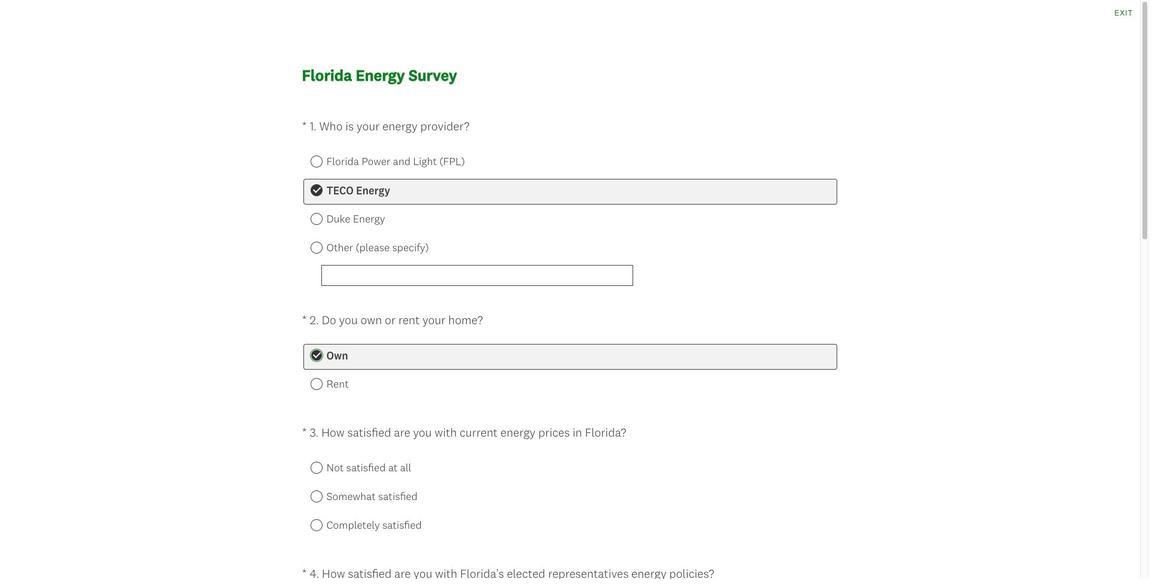Task type: describe. For each thing, give the bounding box(es) containing it.
Other (please specify) text field
[[321, 265, 633, 286]]



Task type: vqa. For each thing, say whether or not it's contained in the screenshot.
OTHER (PLEASE SPECIFY) text field
yes



